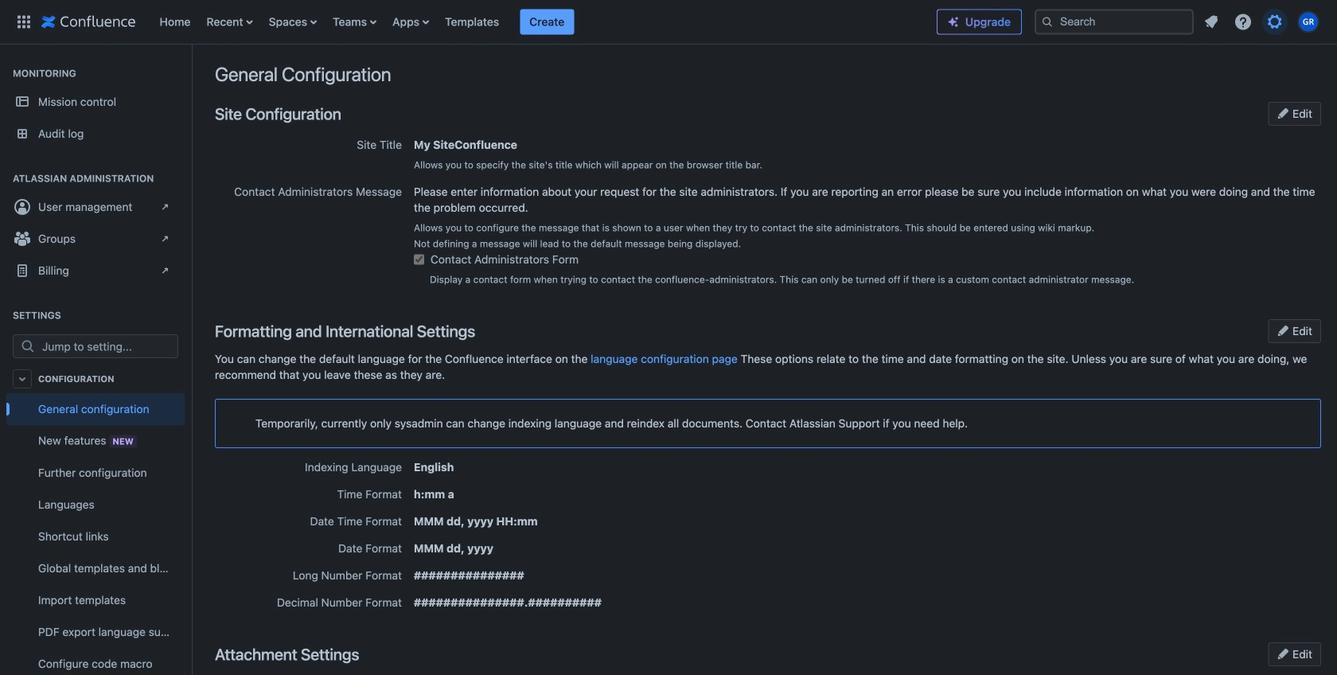 Task type: vqa. For each thing, say whether or not it's contained in the screenshot.
Template
no



Task type: describe. For each thing, give the bounding box(es) containing it.
settings icon image
[[1266, 12, 1285, 31]]

notification icon image
[[1202, 12, 1221, 31]]

premium image
[[947, 16, 960, 28]]

list item inside list
[[520, 9, 574, 35]]

Settings Search field
[[37, 335, 178, 357]]

list for appswitcher icon
[[152, 0, 937, 44]]

global element
[[10, 0, 937, 44]]



Task type: locate. For each thing, give the bounding box(es) containing it.
collapse sidebar image
[[174, 53, 209, 84]]

None search field
[[1035, 9, 1194, 35]]

2 vertical spatial small image
[[1277, 648, 1290, 660]]

0 vertical spatial small image
[[1277, 107, 1290, 120]]

region
[[6, 393, 185, 675]]

1 small image from the top
[[1277, 107, 1290, 120]]

help icon image
[[1234, 12, 1253, 31]]

None checkbox
[[414, 254, 424, 265]]

0 horizontal spatial list
[[152, 0, 937, 44]]

appswitcher icon image
[[14, 12, 33, 31]]

main content
[[191, 45, 1338, 61]]

list item
[[520, 9, 574, 35]]

1 vertical spatial small image
[[1277, 324, 1290, 337]]

list for premium icon
[[1198, 8, 1328, 36]]

search image
[[1041, 16, 1054, 28]]

list
[[152, 0, 937, 44], [1198, 8, 1328, 36]]

2 small image from the top
[[1277, 324, 1290, 337]]

1 horizontal spatial list
[[1198, 8, 1328, 36]]

small image
[[1277, 107, 1290, 120], [1277, 324, 1290, 337], [1277, 648, 1290, 660]]

confluence image
[[41, 12, 136, 31], [41, 12, 136, 31]]

banner
[[0, 0, 1338, 45]]

3 small image from the top
[[1277, 648, 1290, 660]]

Search field
[[1035, 9, 1194, 35]]



